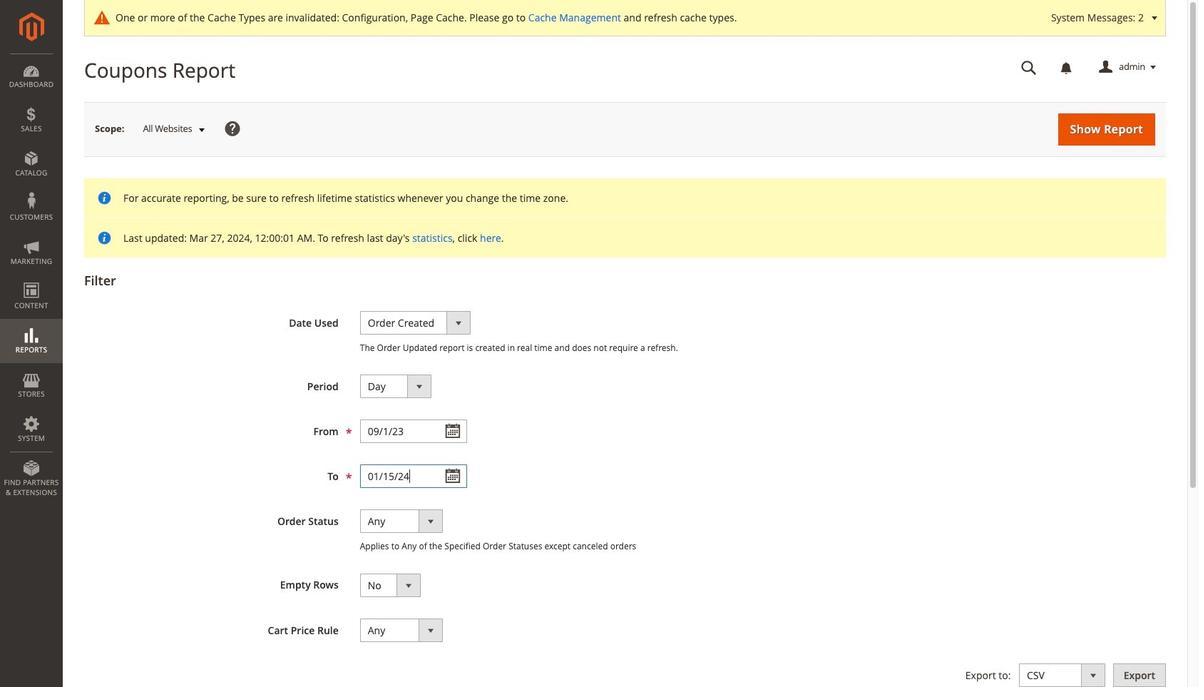 Task type: vqa. For each thing, say whether or not it's contained in the screenshot.
'From' text box
no



Task type: describe. For each thing, give the bounding box(es) containing it.
magento admin panel image
[[19, 12, 44, 41]]



Task type: locate. For each thing, give the bounding box(es) containing it.
menu bar
[[0, 54, 63, 505]]

None text field
[[360, 420, 467, 443]]

None text field
[[1012, 55, 1047, 80], [360, 465, 467, 488], [1012, 55, 1047, 80], [360, 465, 467, 488]]



